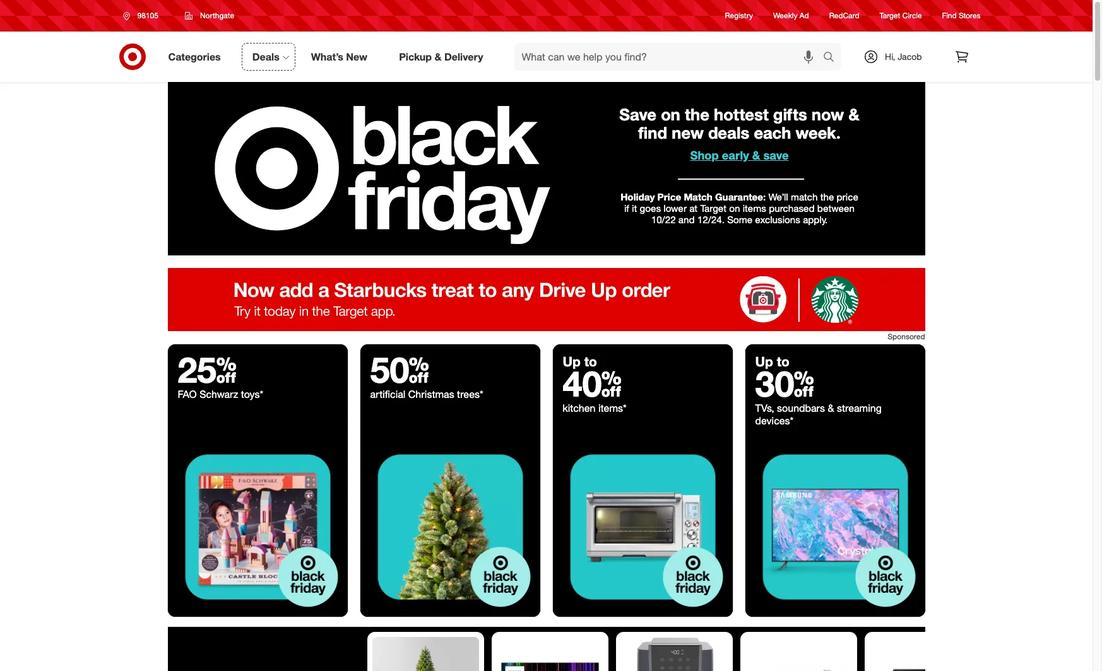 Task type: describe. For each thing, give the bounding box(es) containing it.
target black friday image for kitchen items*
[[553, 438, 733, 618]]

weekly ad link
[[774, 10, 809, 21]]

what's new link
[[300, 43, 383, 71]]

we'll
[[769, 191, 789, 203]]

deals
[[252, 50, 280, 63]]

find stores
[[943, 11, 981, 20]]

98105
[[137, 11, 158, 20]]

weekly ad
[[774, 11, 809, 20]]

gifts
[[773, 105, 807, 125]]

target circle link
[[880, 10, 922, 21]]

target inside we'll match the price if it goes lower at target on items purchased between 10/22 and 12/24. some exclusions apply.
[[701, 203, 727, 215]]

categories
[[168, 50, 221, 63]]

the for match
[[821, 191, 834, 203]]

98105 button
[[115, 4, 172, 27]]

find
[[943, 11, 957, 20]]

christmas
[[408, 388, 454, 401]]

deals
[[709, 123, 750, 143]]

kitchen items*
[[563, 402, 627, 415]]

target black friday image for artificial christmas trees*
[[360, 438, 540, 618]]

search button
[[818, 43, 848, 73]]

goes
[[640, 203, 661, 215]]

jacob
[[898, 51, 922, 62]]

registry
[[725, 11, 753, 20]]

40
[[563, 363, 622, 406]]

lower
[[664, 203, 687, 215]]

if
[[625, 203, 630, 215]]

hi,
[[885, 51, 896, 62]]

devices*
[[756, 415, 794, 428]]

toys*
[[241, 388, 263, 401]]

items
[[743, 203, 767, 215]]

& inside save on the hottest gifts now & find new deals each week.
[[849, 105, 860, 125]]

save
[[620, 105, 657, 125]]

& right pickup
[[435, 50, 442, 63]]

find
[[639, 123, 668, 143]]

categories link
[[158, 43, 237, 71]]

tvs,
[[756, 402, 775, 415]]

hottest
[[714, 105, 769, 125]]

some
[[728, 214, 753, 226]]

ad
[[800, 11, 809, 20]]

50 artificial christmas trees*
[[370, 349, 484, 401]]

on inside we'll match the price if it goes lower at target on items purchased between 10/22 and 12/24. some exclusions apply.
[[730, 203, 740, 215]]

hi, jacob
[[885, 51, 922, 62]]

now
[[812, 105, 844, 125]]

up to for 40
[[563, 354, 597, 370]]

guarantee:
[[716, 191, 766, 203]]

black friday deals image
[[168, 82, 925, 256]]

to for 40
[[585, 354, 597, 370]]

streaming
[[837, 402, 882, 415]]

target inside the target circle "link"
[[880, 11, 901, 20]]

trees*
[[457, 388, 484, 401]]

shop early & save
[[691, 148, 789, 162]]

holiday price match guarantee:
[[621, 191, 766, 203]]

apply.
[[803, 214, 828, 226]]

pickup & delivery link
[[388, 43, 499, 71]]

target circle
[[880, 11, 922, 20]]

sponsored
[[888, 332, 925, 342]]

pickup & delivery
[[399, 50, 483, 63]]



Task type: vqa. For each thing, say whether or not it's contained in the screenshot.
the with for $3.00
no



Task type: locate. For each thing, give the bounding box(es) containing it.
each
[[754, 123, 792, 143]]

10/22
[[652, 214, 676, 226]]

soundbars
[[777, 402, 825, 415]]

to
[[585, 354, 597, 370], [777, 354, 790, 370]]

on
[[661, 105, 681, 125], [730, 203, 740, 215]]

items*
[[599, 402, 627, 415]]

save
[[764, 148, 789, 162]]

new
[[346, 50, 368, 63]]

1 to from the left
[[585, 354, 597, 370]]

shop
[[691, 148, 719, 162]]

& left save
[[753, 148, 761, 162]]

and
[[679, 214, 695, 226]]

up to
[[563, 354, 597, 370], [756, 354, 790, 370]]

& inside tvs, soundbars & streaming devices*
[[828, 402, 835, 415]]

0 horizontal spatial up to
[[563, 354, 597, 370]]

2 to from the left
[[777, 354, 790, 370]]

save on the hottest gifts now & find new deals each week.
[[620, 105, 860, 143]]

target black friday image
[[168, 438, 348, 618], [360, 438, 540, 618], [553, 438, 733, 618], [745, 438, 925, 618]]

search
[[818, 52, 848, 64]]

to up kitchen items*
[[585, 354, 597, 370]]

between
[[818, 203, 855, 215]]

up to up kitchen
[[563, 354, 597, 370]]

exclusions
[[756, 214, 801, 226]]

target right at
[[701, 203, 727, 215]]

delivery
[[445, 50, 483, 63]]

50
[[370, 349, 429, 392]]

find stores link
[[943, 10, 981, 21]]

price
[[658, 191, 682, 203]]

target left circle
[[880, 11, 901, 20]]

redcard
[[830, 11, 860, 20]]

2 up to from the left
[[756, 354, 790, 370]]

on inside save on the hottest gifts now & find new deals each week.
[[661, 105, 681, 125]]

kitchen
[[563, 402, 596, 415]]

holiday
[[621, 191, 655, 203]]

on left items
[[730, 203, 740, 215]]

up for 30
[[756, 354, 774, 370]]

25 fao schwarz toys*
[[178, 349, 263, 401]]

1 horizontal spatial on
[[730, 203, 740, 215]]

1 horizontal spatial to
[[777, 354, 790, 370]]

1 horizontal spatial up to
[[756, 354, 790, 370]]

up up tvs,
[[756, 354, 774, 370]]

up for 40
[[563, 354, 581, 370]]

stores
[[959, 11, 981, 20]]

the for on
[[685, 105, 710, 125]]

schwarz
[[200, 388, 238, 401]]

tvs, soundbars & streaming devices*
[[756, 402, 882, 428]]

pickup
[[399, 50, 432, 63]]

0 vertical spatial target
[[880, 11, 901, 20]]

to for 30
[[777, 354, 790, 370]]

circle
[[903, 11, 922, 20]]

early
[[722, 148, 749, 162]]

advertisement region
[[168, 268, 925, 332]]

carousel region
[[168, 628, 925, 672]]

artificial
[[370, 388, 406, 401]]

target black friday image for fao schwarz toys*
[[168, 438, 348, 618]]

2 target black friday image from the left
[[360, 438, 540, 618]]

the up shop
[[685, 105, 710, 125]]

up to up tvs,
[[756, 354, 790, 370]]

up up kitchen
[[563, 354, 581, 370]]

target
[[880, 11, 901, 20], [701, 203, 727, 215]]

new
[[672, 123, 704, 143]]

we'll match the price if it goes lower at target on items purchased between 10/22 and 12/24. some exclusions apply.
[[625, 191, 859, 226]]

0 horizontal spatial target
[[701, 203, 727, 215]]

deals link
[[242, 43, 295, 71]]

registry link
[[725, 10, 753, 21]]

what's
[[311, 50, 343, 63]]

up to for 30
[[756, 354, 790, 370]]

target black friday image for tvs, soundbars & streaming devices*
[[745, 438, 925, 618]]

1 vertical spatial the
[[821, 191, 834, 203]]

25
[[178, 349, 237, 392]]

0 horizontal spatial on
[[661, 105, 681, 125]]

0 horizontal spatial the
[[685, 105, 710, 125]]

30
[[756, 363, 815, 406]]

match
[[684, 191, 713, 203]]

the left price
[[821, 191, 834, 203]]

1 horizontal spatial up
[[756, 354, 774, 370]]

1 horizontal spatial target
[[880, 11, 901, 20]]

at
[[690, 203, 698, 215]]

to up the soundbars
[[777, 354, 790, 370]]

northgate button
[[177, 4, 243, 27]]

northgate
[[200, 11, 234, 20]]

it
[[632, 203, 637, 215]]

0 vertical spatial on
[[661, 105, 681, 125]]

1 vertical spatial target
[[701, 203, 727, 215]]

1 horizontal spatial the
[[821, 191, 834, 203]]

the
[[685, 105, 710, 125], [821, 191, 834, 203]]

week.
[[796, 123, 841, 143]]

the inside we'll match the price if it goes lower at target on items purchased between 10/22 and 12/24. some exclusions apply.
[[821, 191, 834, 203]]

0 vertical spatial the
[[685, 105, 710, 125]]

redcard link
[[830, 10, 860, 21]]

what's new
[[311, 50, 368, 63]]

1 vertical spatial on
[[730, 203, 740, 215]]

3 target black friday image from the left
[[553, 438, 733, 618]]

& left streaming in the right of the page
[[828, 402, 835, 415]]

1 target black friday image from the left
[[168, 438, 348, 618]]

purchased
[[769, 203, 815, 215]]

12/24.
[[698, 214, 725, 226]]

price
[[837, 191, 859, 203]]

& right now
[[849, 105, 860, 125]]

2 up from the left
[[756, 354, 774, 370]]

the inside save on the hottest gifts now & find new deals each week.
[[685, 105, 710, 125]]

&
[[435, 50, 442, 63], [849, 105, 860, 125], [753, 148, 761, 162], [828, 402, 835, 415]]

4 target black friday image from the left
[[745, 438, 925, 618]]

on right save
[[661, 105, 681, 125]]

fao
[[178, 388, 197, 401]]

0 horizontal spatial up
[[563, 354, 581, 370]]

What can we help you find? suggestions appear below search field
[[514, 43, 827, 71]]

0 horizontal spatial to
[[585, 354, 597, 370]]

weekly
[[774, 11, 798, 20]]

1 up to from the left
[[563, 354, 597, 370]]

match
[[791, 191, 818, 203]]

up
[[563, 354, 581, 370], [756, 354, 774, 370]]

1 up from the left
[[563, 354, 581, 370]]



